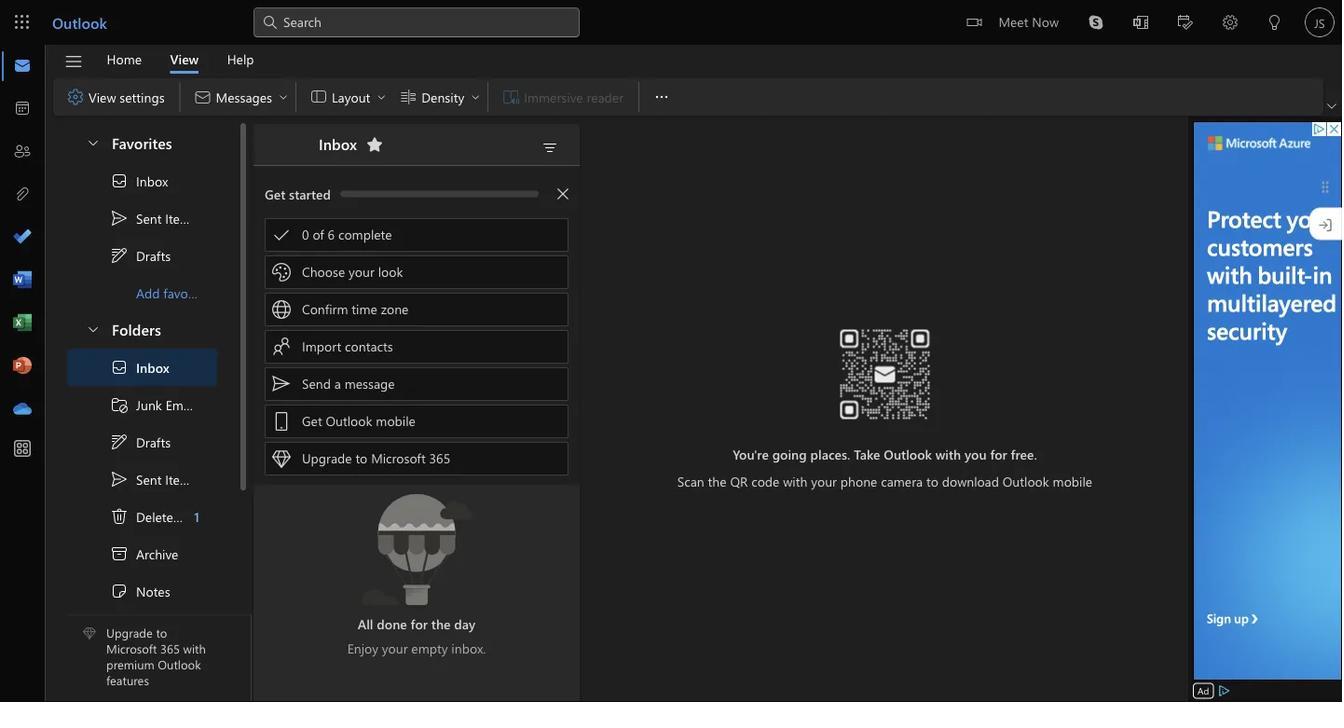 Task type: vqa. For each thing, say whether or not it's contained in the screenshot.


Task type: describe. For each thing, give the bounding box(es) containing it.
2 horizontal spatial with
[[936, 446, 962, 463]]

scan
[[678, 472, 705, 489]]

view button
[[156, 45, 213, 74]]

message
[[345, 375, 395, 392]]

meet
[[999, 13, 1029, 30]]

 deleted items
[[110, 507, 216, 526]]

onedrive image
[[13, 400, 32, 419]]

favorites
[[112, 132, 172, 152]]

outlook banner
[[0, 0, 1343, 47]]

messages
[[216, 88, 272, 105]]

6
[[328, 226, 335, 243]]

of
[[313, 226, 324, 243]]

empty
[[412, 640, 448, 657]]

upgrade to microsoft 365
[[302, 449, 451, 467]]

 messages 
[[194, 88, 289, 106]]

inbox inside inbox 
[[319, 134, 357, 154]]

meet now
[[999, 13, 1059, 30]]

features
[[106, 672, 149, 688]]

favorites tree
[[67, 118, 217, 311]]

look
[[378, 263, 403, 280]]


[[1328, 102, 1337, 111]]


[[558, 188, 569, 200]]

the inside the all done for the day enjoy your empty inbox.
[[432, 615, 451, 633]]

outlook inside 'banner'
[[52, 12, 107, 32]]

 inside favorites tree item
[[86, 135, 101, 150]]

 button
[[360, 130, 390, 159]]

all done for the day enjoy your empty inbox.
[[347, 615, 486, 657]]

take
[[854, 446, 881, 463]]

2  tree item from the top
[[67, 349, 217, 386]]

choose
[[302, 263, 345, 280]]

word image
[[13, 271, 32, 290]]

0
[[302, 226, 309, 243]]


[[194, 88, 212, 106]]

 button
[[1324, 97, 1341, 116]]

 inside folders tree item
[[86, 321, 101, 336]]

js image
[[1306, 7, 1335, 37]]

time
[[352, 300, 378, 318]]

 inbox for first  tree item from the top
[[110, 172, 168, 190]]

help button
[[213, 45, 268, 74]]

add favorite
[[136, 284, 207, 301]]

outlook inside the upgrade to microsoft 365 with premium outlook features
[[158, 656, 201, 673]]

premium features image
[[83, 627, 96, 640]]

1
[[194, 508, 200, 525]]

inbox heading
[[295, 124, 390, 165]]

density
[[422, 88, 465, 105]]

junk
[[136, 396, 162, 413]]

to do image
[[13, 228, 32, 247]]

files image
[[13, 186, 32, 204]]

you
[[965, 446, 987, 463]]

inbox for first  tree item from the top
[[136, 172, 168, 190]]

people image
[[13, 143, 32, 161]]

favorite
[[164, 284, 207, 301]]


[[1089, 15, 1104, 30]]

enjoy
[[347, 640, 379, 657]]

notes
[[136, 583, 170, 600]]

confirm time zone
[[302, 300, 409, 318]]

complete
[[338, 226, 392, 243]]

powerpoint image
[[13, 357, 32, 376]]

upgrade for upgrade to microsoft 365 with premium outlook features
[[106, 625, 153, 641]]

1  tree item from the top
[[67, 162, 217, 200]]

 sent items inside favorites tree
[[110, 209, 197, 228]]

mail image
[[13, 57, 32, 76]]

more apps image
[[13, 440, 32, 459]]

you're
[[733, 446, 769, 463]]

favorites tree item
[[67, 125, 217, 162]]

archive
[[136, 545, 179, 563]]

drafts for 
[[136, 433, 171, 451]]

 notes
[[110, 582, 170, 601]]

home
[[107, 50, 142, 68]]


[[110, 582, 129, 601]]


[[272, 263, 291, 282]]

help
[[227, 50, 254, 68]]

outlook link
[[52, 0, 107, 45]]

1 vertical spatial items
[[165, 471, 197, 488]]

choose your look
[[302, 263, 403, 280]]


[[110, 507, 129, 526]]

going
[[773, 446, 807, 463]]


[[64, 52, 83, 71]]

 button
[[535, 134, 565, 160]]

set your advertising preferences image
[[1217, 684, 1232, 698]]


[[272, 375, 291, 394]]


[[310, 88, 328, 106]]

get started
[[265, 185, 331, 202]]

calendar image
[[13, 100, 32, 118]]

code
[[752, 472, 780, 489]]

 inside tree
[[110, 470, 129, 489]]

now
[[1033, 13, 1059, 30]]


[[541, 139, 560, 158]]


[[272, 412, 291, 431]]

 inside tree
[[110, 358, 129, 377]]

send a message
[[302, 375, 395, 392]]

deleted
[[136, 508, 181, 525]]

qr
[[731, 472, 748, 489]]

your inside the all done for the day enjoy your empty inbox.
[[382, 640, 408, 657]]

view inside " view settings"
[[89, 88, 116, 105]]


[[1134, 15, 1149, 30]]

tab list containing home
[[92, 45, 269, 74]]


[[261, 13, 280, 32]]

mobile inside you're going places. take outlook with you for free. scan the qr code with your phone camera to download outlook mobile
[[1053, 472, 1093, 489]]

add
[[136, 284, 160, 301]]

 drafts for 
[[110, 433, 171, 451]]

your inside you're going places. take outlook with you for free. scan the qr code with your phone camera to download outlook mobile
[[812, 472, 837, 489]]

 button
[[1209, 0, 1253, 47]]

done
[[377, 615, 407, 633]]

home button
[[93, 45, 156, 74]]

drafts for 
[[136, 247, 171, 264]]

the inside you're going places. take outlook with you for free. scan the qr code with your phone camera to download outlook mobile
[[708, 472, 727, 489]]


[[653, 88, 671, 106]]

1 vertical spatial with
[[784, 472, 808, 489]]

layout
[[332, 88, 371, 105]]

layout group
[[300, 78, 484, 112]]


[[1224, 15, 1238, 30]]

send
[[302, 375, 331, 392]]

 archive
[[110, 545, 179, 563]]


[[66, 88, 85, 106]]

to for upgrade to microsoft 365
[[356, 449, 368, 467]]

 drafts for 
[[110, 246, 171, 265]]

 button
[[643, 78, 681, 116]]

for inside you're going places. take outlook with you for free. scan the qr code with your phone camera to download outlook mobile
[[991, 446, 1008, 463]]

Search for email, meetings, files and more. field
[[282, 12, 569, 31]]

 inside favorites tree
[[110, 172, 129, 190]]

0 vertical spatial your
[[349, 263, 375, 280]]

free.
[[1011, 446, 1038, 463]]

you're going places. take outlook with you for free. scan the qr code with your phone camera to download outlook mobile
[[678, 446, 1093, 489]]

to for upgrade to microsoft 365 with premium outlook features
[[156, 625, 167, 641]]



Task type: locate. For each thing, give the bounding box(es) containing it.
for inside the all done for the day enjoy your empty inbox.
[[411, 615, 428, 633]]

0 vertical spatial  button
[[76, 125, 108, 159]]

 right the density at left top
[[470, 91, 481, 103]]

1  button from the top
[[76, 125, 108, 159]]

application
[[0, 0, 1343, 702]]

 sent items inside tree
[[110, 470, 197, 489]]

zone
[[381, 300, 409, 318]]

microsoft inside the upgrade to microsoft 365 with premium outlook features
[[106, 640, 157, 657]]

0 horizontal spatial view
[[89, 88, 116, 105]]

0 vertical spatial 
[[110, 246, 129, 265]]

0 horizontal spatial mobile
[[376, 412, 416, 429]]

get right 
[[302, 412, 322, 429]]

your down places.
[[812, 472, 837, 489]]

upgrade up premium on the left bottom of the page
[[106, 625, 153, 641]]

0 vertical spatial 365
[[430, 449, 451, 467]]

 for 
[[110, 433, 129, 451]]

sent up  tree item
[[136, 471, 162, 488]]

2  tree item from the top
[[67, 423, 217, 461]]

tree
[[67, 349, 217, 685]]

0 vertical spatial mobile
[[376, 412, 416, 429]]

1 vertical spatial 365
[[160, 640, 180, 657]]

2 vertical spatial items
[[185, 508, 216, 525]]

outlook up  at the left
[[52, 12, 107, 32]]

365 inside message list "section"
[[430, 449, 451, 467]]

1 vertical spatial 
[[110, 433, 129, 451]]


[[399, 88, 418, 106]]

inbox.
[[452, 640, 486, 657]]

1 horizontal spatial mobile
[[1053, 472, 1093, 489]]

 sent items up add in the top of the page
[[110, 209, 197, 228]]

1 vertical spatial  drafts
[[110, 433, 171, 451]]

day
[[454, 615, 476, 633]]

all
[[358, 615, 374, 633]]


[[1268, 15, 1283, 30]]

 for 
[[470, 91, 481, 103]]

 button inside favorites tree item
[[76, 125, 108, 159]]

1  from the top
[[110, 209, 129, 228]]

 junk email
[[110, 395, 196, 414]]

0 vertical spatial  inbox
[[110, 172, 168, 190]]

 view settings
[[66, 88, 165, 106]]

with left you
[[936, 446, 962, 463]]

with inside the upgrade to microsoft 365 with premium outlook features
[[183, 640, 206, 657]]

 tree item down favorites tree item
[[67, 200, 217, 237]]

 left 'folders' on the top
[[86, 321, 101, 336]]

inbox 
[[319, 134, 384, 154]]

0 horizontal spatial with
[[183, 640, 206, 657]]

 inside  layout 
[[376, 91, 387, 103]]

upgrade to microsoft 365 with premium outlook features
[[106, 625, 206, 688]]

0 vertical spatial 
[[110, 172, 129, 190]]

inbox inside tree
[[136, 359, 170, 376]]

to right camera
[[927, 472, 939, 489]]

outlook up camera
[[884, 446, 932, 463]]

1 vertical spatial your
[[812, 472, 837, 489]]

get for get started
[[265, 185, 286, 202]]

 left the  at the top left of the page
[[278, 91, 289, 103]]

 tree item
[[67, 535, 217, 573]]

1 vertical spatial get
[[302, 412, 322, 429]]

 tree item for 
[[67, 423, 217, 461]]

1 vertical spatial for
[[411, 615, 428, 633]]

1  inbox from the top
[[110, 172, 168, 190]]

started
[[289, 185, 331, 202]]

for up empty
[[411, 615, 428, 633]]

 tree item
[[67, 162, 217, 200], [67, 349, 217, 386]]

0 horizontal spatial get
[[265, 185, 286, 202]]


[[272, 226, 291, 244]]

2  drafts from the top
[[110, 433, 171, 451]]

1 horizontal spatial upgrade
[[302, 449, 352, 467]]

inbox for first  tree item from the bottom
[[136, 359, 170, 376]]

 button for folders
[[76, 311, 108, 346]]

 up ''
[[110, 358, 129, 377]]

1 vertical spatial  tree item
[[67, 461, 217, 498]]

view right ''
[[89, 88, 116, 105]]


[[110, 209, 129, 228], [110, 470, 129, 489]]

 down favorites tree item
[[110, 209, 129, 228]]

1 horizontal spatial 365
[[430, 449, 451, 467]]

the left day
[[432, 615, 451, 633]]

1 vertical spatial  sent items
[[110, 470, 197, 489]]

2 vertical spatial your
[[382, 640, 408, 657]]

the left qr
[[708, 472, 727, 489]]


[[110, 395, 129, 414]]

inbox down favorites tree item
[[136, 172, 168, 190]]

 tree item
[[67, 237, 217, 274], [67, 423, 217, 461]]

contacts
[[345, 338, 393, 355]]

0 vertical spatial to
[[356, 449, 368, 467]]

 inbox inside favorites tree
[[110, 172, 168, 190]]

places.
[[811, 446, 851, 463]]

get left started
[[265, 185, 286, 202]]

folders tree item
[[67, 311, 217, 349]]

outlook down free.
[[1003, 472, 1050, 489]]

 inbox inside tree
[[110, 358, 170, 377]]

 button
[[55, 46, 92, 77]]


[[272, 338, 291, 356]]

to down notes at the bottom
[[156, 625, 167, 641]]

microsoft up features
[[106, 640, 157, 657]]

0 vertical spatial sent
[[136, 210, 162, 227]]

mobile inside message list "section"
[[376, 412, 416, 429]]

1 horizontal spatial to
[[356, 449, 368, 467]]

 tree item up junk
[[67, 349, 217, 386]]

0 of 6 complete
[[302, 226, 392, 243]]

2 drafts from the top
[[136, 433, 171, 451]]

inbox inside favorites tree
[[136, 172, 168, 190]]

2 vertical spatial to
[[156, 625, 167, 641]]

 tree item down junk
[[67, 423, 217, 461]]

 for 
[[110, 246, 129, 265]]


[[366, 135, 384, 154]]

items up favorite
[[165, 210, 197, 227]]

outlook down send a message
[[326, 412, 373, 429]]


[[967, 15, 982, 30]]

0 vertical spatial  tree item
[[67, 200, 217, 237]]

2  tree item from the top
[[67, 461, 217, 498]]

1 vertical spatial sent
[[136, 471, 162, 488]]

your down done
[[382, 640, 408, 657]]

 button
[[1119, 0, 1164, 47]]

365 for upgrade to microsoft 365
[[430, 449, 451, 467]]

for
[[991, 446, 1008, 463], [411, 615, 428, 633]]

items inside favorites tree
[[165, 210, 197, 227]]

365 inside the upgrade to microsoft 365 with premium outlook features
[[160, 640, 180, 657]]

upgrade
[[302, 449, 352, 467], [106, 625, 153, 641]]

1  from the top
[[110, 246, 129, 265]]

1  tree item from the top
[[67, 200, 217, 237]]

0 horizontal spatial the
[[432, 615, 451, 633]]

 down favorites tree item
[[110, 172, 129, 190]]

microsoft for upgrade to microsoft 365
[[371, 449, 426, 467]]

1 vertical spatial to
[[927, 472, 939, 489]]

0 vertical spatial 
[[110, 209, 129, 228]]

upgrade for upgrade to microsoft 365
[[302, 449, 352, 467]]

view up 
[[170, 50, 199, 68]]

get
[[265, 185, 286, 202], [302, 412, 322, 429]]

drafts inside tree
[[136, 433, 171, 451]]

1 horizontal spatial the
[[708, 472, 727, 489]]

1 vertical spatial view
[[89, 88, 116, 105]]

to inside the upgrade to microsoft 365 with premium outlook features
[[156, 625, 167, 641]]

your
[[349, 263, 375, 280], [812, 472, 837, 489], [382, 640, 408, 657]]

1 horizontal spatial view
[[170, 50, 199, 68]]

sent up add in the top of the page
[[136, 210, 162, 227]]

 drafts inside favorites tree
[[110, 246, 171, 265]]

1  sent items from the top
[[110, 209, 197, 228]]

1 vertical spatial upgrade
[[106, 625, 153, 641]]

premium
[[106, 656, 155, 673]]

mobile
[[376, 412, 416, 429], [1053, 472, 1093, 489]]

 drafts up 'add favorite' tree item
[[110, 246, 171, 265]]

import
[[302, 338, 342, 355]]

0 vertical spatial inbox
[[319, 134, 357, 154]]

 button for favorites
[[76, 125, 108, 159]]

0 vertical spatial  drafts
[[110, 246, 171, 265]]

 up 'add favorite' tree item
[[110, 246, 129, 265]]

1 horizontal spatial with
[[784, 472, 808, 489]]

2 sent from the top
[[136, 471, 162, 488]]

items right deleted
[[185, 508, 216, 525]]

items up 1
[[165, 471, 197, 488]]

0 horizontal spatial 365
[[160, 640, 180, 657]]

upgrade inside message list "section"
[[302, 449, 352, 467]]

 up 
[[110, 470, 129, 489]]

 tree item up deleted
[[67, 461, 217, 498]]

1 vertical spatial mobile
[[1053, 472, 1093, 489]]

0 horizontal spatial microsoft
[[106, 640, 157, 657]]

for right you
[[991, 446, 1008, 463]]

email
[[166, 396, 196, 413]]

 tree item
[[67, 498, 217, 535]]

1 vertical spatial  tree item
[[67, 349, 217, 386]]

tab list
[[92, 45, 269, 74]]

application containing outlook
[[0, 0, 1343, 702]]

1 horizontal spatial microsoft
[[371, 449, 426, 467]]

 left favorites
[[86, 135, 101, 150]]

2  inbox from the top
[[110, 358, 170, 377]]

with
[[936, 446, 962, 463], [784, 472, 808, 489], [183, 640, 206, 657]]

0 vertical spatial items
[[165, 210, 197, 227]]

 button
[[548, 179, 578, 209]]

0 horizontal spatial upgrade
[[106, 625, 153, 641]]

0 vertical spatial upgrade
[[302, 449, 352, 467]]

1  tree item from the top
[[67, 237, 217, 274]]

2  from the top
[[110, 470, 129, 489]]

0 horizontal spatial to
[[156, 625, 167, 641]]

to
[[356, 449, 368, 467], [927, 472, 939, 489], [156, 625, 167, 641]]

0 vertical spatial  tree item
[[67, 162, 217, 200]]

1 horizontal spatial get
[[302, 412, 322, 429]]

0 horizontal spatial your
[[349, 263, 375, 280]]

 inbox
[[110, 172, 168, 190], [110, 358, 170, 377]]

 button down ''
[[76, 125, 108, 159]]

outlook right premium on the left bottom of the page
[[158, 656, 201, 673]]

phone
[[841, 472, 878, 489]]

0 vertical spatial view
[[170, 50, 199, 68]]

tree containing 
[[67, 349, 217, 685]]

2 vertical spatial with
[[183, 640, 206, 657]]

 layout 
[[310, 88, 387, 106]]

 inside favorites tree
[[110, 209, 129, 228]]

outlook
[[52, 12, 107, 32], [326, 412, 373, 429], [884, 446, 932, 463], [1003, 472, 1050, 489], [158, 656, 201, 673]]

 inside favorites tree
[[110, 246, 129, 265]]

0 vertical spatial get
[[265, 185, 286, 202]]


[[278, 91, 289, 103], [376, 91, 387, 103], [470, 91, 481, 103], [86, 135, 101, 150], [86, 321, 101, 336]]

1 vertical spatial 
[[110, 358, 129, 377]]

upgrade right 
[[302, 449, 352, 467]]

 down ''
[[110, 433, 129, 451]]

0 vertical spatial microsoft
[[371, 449, 426, 467]]

message list section
[[254, 119, 580, 701]]

to inside you're going places. take outlook with you for free. scan the qr code with your phone camera to download outlook mobile
[[927, 472, 939, 489]]

0 vertical spatial the
[[708, 472, 727, 489]]

1 horizontal spatial for
[[991, 446, 1008, 463]]

 inbox down folders tree item
[[110, 358, 170, 377]]


[[110, 545, 129, 563]]

confirm
[[302, 300, 348, 318]]

0 vertical spatial with
[[936, 446, 962, 463]]

1  drafts from the top
[[110, 246, 171, 265]]

with right premium on the left bottom of the page
[[183, 640, 206, 657]]

get for get outlook mobile
[[302, 412, 322, 429]]

365
[[430, 449, 451, 467], [160, 640, 180, 657]]

 button inside folders tree item
[[76, 311, 108, 346]]

 button left 'folders' on the top
[[76, 311, 108, 346]]

0 vertical spatial  tree item
[[67, 237, 217, 274]]

 drafts inside tree
[[110, 433, 171, 451]]

upgrade inside the upgrade to microsoft 365 with premium outlook features
[[106, 625, 153, 641]]


[[272, 449, 291, 468]]

2 horizontal spatial to
[[927, 472, 939, 489]]

 sent items up deleted
[[110, 470, 197, 489]]

to down get outlook mobile
[[356, 449, 368, 467]]

your left look
[[349, 263, 375, 280]]

sent inside favorites tree
[[136, 210, 162, 227]]

microsoft inside message list "section"
[[371, 449, 426, 467]]

2  from the top
[[110, 358, 129, 377]]

with down "going"
[[784, 472, 808, 489]]

add favorite tree item
[[67, 274, 217, 311]]

 tree item for 
[[67, 237, 217, 274]]

 for 
[[278, 91, 289, 103]]

 density 
[[399, 88, 481, 106]]

 inbox for first  tree item from the bottom
[[110, 358, 170, 377]]

 tree item up add in the top of the page
[[67, 237, 217, 274]]

 inbox down favorites tree item
[[110, 172, 168, 190]]

 tree item down favorites
[[67, 162, 217, 200]]

drafts down  junk email
[[136, 433, 171, 451]]

1 vertical spatial  button
[[76, 311, 108, 346]]

inbox up  junk email
[[136, 359, 170, 376]]

2 vertical spatial inbox
[[136, 359, 170, 376]]

 button
[[76, 125, 108, 159], [76, 311, 108, 346]]

 tree item
[[67, 200, 217, 237], [67, 461, 217, 498]]

microsoft for upgrade to microsoft 365 with premium outlook features
[[106, 640, 157, 657]]

view
[[170, 50, 199, 68], [89, 88, 116, 105]]

 inside  messages 
[[278, 91, 289, 103]]

2  sent items from the top
[[110, 470, 197, 489]]

 for 
[[376, 91, 387, 103]]

inbox
[[319, 134, 357, 154], [136, 172, 168, 190], [136, 359, 170, 376]]

1 vertical spatial drafts
[[136, 433, 171, 451]]

 left 
[[376, 91, 387, 103]]

 tree item
[[67, 386, 217, 423]]

 button
[[1253, 0, 1298, 47]]

2 horizontal spatial your
[[812, 472, 837, 489]]

1 vertical spatial inbox
[[136, 172, 168, 190]]


[[1179, 15, 1194, 30]]

view inside button
[[170, 50, 199, 68]]

0 horizontal spatial for
[[411, 615, 428, 633]]

settings
[[120, 88, 165, 105]]

left-rail-appbar navigation
[[4, 45, 41, 431]]

 drafts down the  tree item
[[110, 433, 171, 451]]

0 vertical spatial drafts
[[136, 247, 171, 264]]

items inside  deleted items
[[185, 508, 216, 525]]

outlook inside message list "section"
[[326, 412, 373, 429]]

1  from the top
[[110, 172, 129, 190]]

1 drafts from the top
[[136, 247, 171, 264]]

drafts inside favorites tree
[[136, 247, 171, 264]]

1 vertical spatial 
[[110, 470, 129, 489]]

365 for upgrade to microsoft 365 with premium outlook features
[[160, 640, 180, 657]]

camera
[[881, 472, 923, 489]]

1 vertical spatial the
[[432, 615, 451, 633]]

inbox left '' button
[[319, 134, 357, 154]]

folders
[[112, 319, 161, 339]]

drafts up add in the top of the page
[[136, 247, 171, 264]]

 button
[[1074, 0, 1119, 45]]

 tree item
[[67, 573, 217, 610]]

1 vertical spatial  tree item
[[67, 423, 217, 461]]

1 vertical spatial microsoft
[[106, 640, 157, 657]]

to inside message list "section"
[[356, 449, 368, 467]]

2  from the top
[[110, 433, 129, 451]]

 search field
[[254, 0, 580, 42]]


[[272, 300, 291, 319]]

microsoft down get outlook mobile
[[371, 449, 426, 467]]

 inside  density 
[[470, 91, 481, 103]]

 button
[[1164, 0, 1209, 47]]

sent inside tree
[[136, 471, 162, 488]]

excel image
[[13, 314, 32, 333]]

1 sent from the top
[[136, 210, 162, 227]]

2  button from the top
[[76, 311, 108, 346]]

drafts
[[136, 247, 171, 264], [136, 433, 171, 451]]

1 vertical spatial  inbox
[[110, 358, 170, 377]]

0 vertical spatial  sent items
[[110, 209, 197, 228]]

 sent items
[[110, 209, 197, 228], [110, 470, 197, 489]]

1 horizontal spatial your
[[382, 640, 408, 657]]

0 vertical spatial for
[[991, 446, 1008, 463]]



